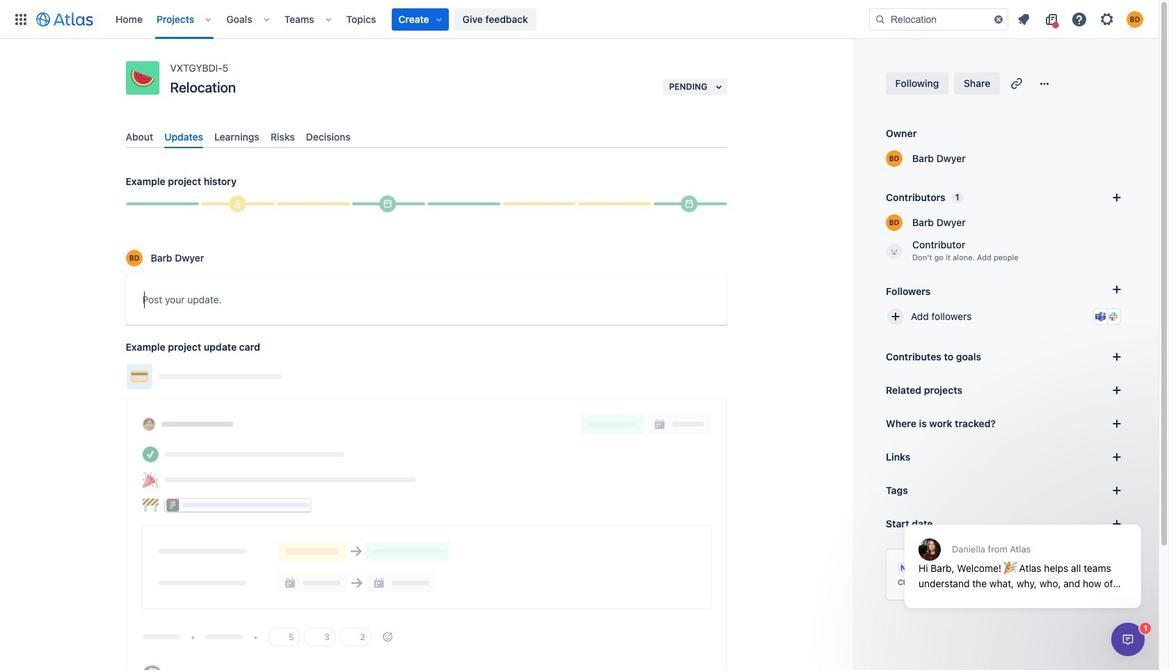 Task type: vqa. For each thing, say whether or not it's contained in the screenshot.
dialog to the bottom
yes



Task type: describe. For each thing, give the bounding box(es) containing it.
help image
[[1071, 11, 1088, 27]]

add follower image
[[887, 308, 904, 325]]

add team or contributors image
[[1109, 189, 1125, 206]]

switch to... image
[[13, 11, 29, 27]]

notifications image
[[1015, 11, 1032, 27]]

settings image
[[1099, 11, 1116, 27]]

msteams logo showing  channels are connected to this project image
[[1096, 311, 1107, 322]]

add work tracking links image
[[1109, 416, 1125, 432]]

add related project image
[[1109, 382, 1125, 399]]

Search field
[[869, 8, 1009, 30]]

add goals image
[[1109, 349, 1125, 365]]



Task type: locate. For each thing, give the bounding box(es) containing it.
banner
[[0, 0, 1159, 39]]

tab list
[[120, 125, 733, 148]]

Main content area, start typing to enter text. text field
[[142, 292, 710, 313]]

search image
[[875, 14, 886, 25]]

1 vertical spatial dialog
[[1112, 623, 1145, 656]]

dialog
[[898, 491, 1148, 619], [1112, 623, 1145, 656]]

0 vertical spatial dialog
[[898, 491, 1148, 619]]

None search field
[[869, 8, 1009, 30]]

add link image
[[1109, 449, 1125, 466]]

top element
[[8, 0, 869, 39]]

add a follower image
[[1109, 281, 1125, 298]]

add tag image
[[1109, 482, 1125, 499]]

close banner image
[[1102, 561, 1114, 572]]

clear search session image
[[993, 14, 1004, 25]]

account image
[[1127, 11, 1144, 27]]

slack logo showing nan channels are connected to this project image
[[1108, 311, 1119, 322]]



